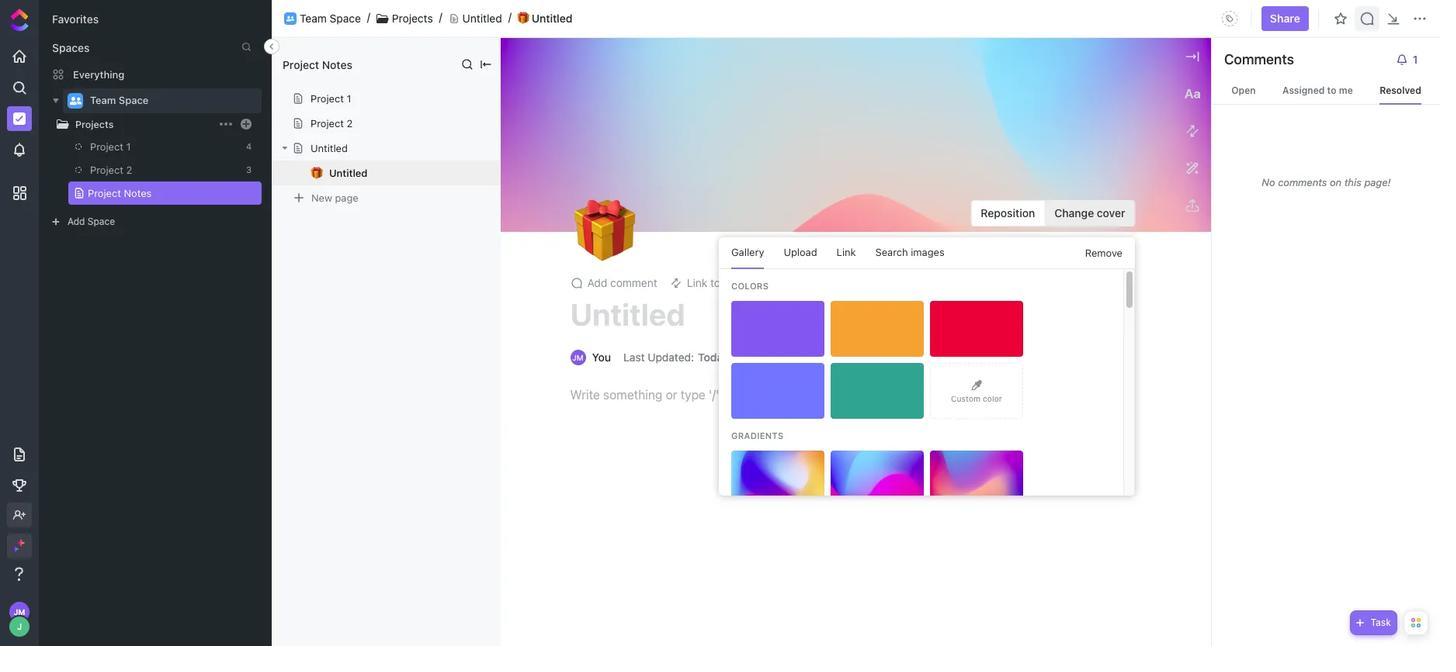 Task type: vqa. For each thing, say whether or not it's contained in the screenshot.
'VIDEO' associated with Zoomzone
no



Task type: locate. For each thing, give the bounding box(es) containing it.
2 vertical spatial space
[[88, 216, 115, 228]]

team right user friends icon at left top
[[300, 11, 327, 25]]

new page
[[311, 191, 359, 204]]

1 vertical spatial space
[[119, 94, 149, 107]]

custom color button
[[930, 363, 1030, 419]]

change cover
[[1055, 206, 1126, 220]]

no
[[1262, 176, 1276, 188]]

1 horizontal spatial space
[[119, 94, 149, 107]]

color
[[983, 395, 1003, 404]]

1
[[347, 92, 351, 105], [126, 141, 131, 153]]

3
[[246, 165, 252, 175]]

0 horizontal spatial project 2
[[90, 164, 132, 176]]

1 vertical spatial notes
[[124, 187, 152, 200]]

1 horizontal spatial project notes
[[283, 58, 353, 71]]

0 vertical spatial project notes
[[283, 58, 353, 71]]

reposition
[[981, 206, 1035, 220]]

0 vertical spatial projects
[[392, 11, 433, 25]]

project 2 up project notes link
[[90, 164, 132, 176]]

1 vertical spatial team space link
[[90, 89, 252, 113]]

🎁 untitled
[[517, 11, 573, 25]]

1 vertical spatial team space
[[90, 94, 149, 107]]

untitled up 'new page'
[[311, 142, 348, 155]]

0 vertical spatial team space
[[300, 11, 361, 25]]

project
[[283, 58, 319, 71], [311, 92, 344, 105], [311, 117, 344, 130], [90, 141, 123, 153], [90, 164, 123, 176], [88, 187, 121, 200]]

1 horizontal spatial notes
[[322, 58, 353, 71]]

remove
[[1086, 247, 1123, 259]]

cover
[[1097, 206, 1126, 220]]

team space link down everything link
[[90, 89, 252, 113]]

assigned to me
[[1283, 85, 1353, 96]]

space down everything link
[[119, 94, 149, 107]]

1 vertical spatial project 1
[[90, 141, 131, 153]]

team down everything
[[90, 94, 116, 107]]

add comment
[[588, 276, 658, 290]]

untitled
[[463, 11, 502, 25], [532, 11, 573, 25], [311, 142, 348, 155], [329, 167, 368, 179], [570, 296, 685, 332]]

0 horizontal spatial add
[[68, 216, 85, 228]]

last
[[624, 351, 645, 364]]

team space
[[300, 11, 361, 25], [90, 94, 149, 107]]

gallery
[[732, 246, 765, 259]]

1 vertical spatial team
[[90, 94, 116, 107]]

0 horizontal spatial project notes
[[88, 187, 152, 200]]

2
[[347, 117, 353, 130], [126, 164, 132, 176]]

0 horizontal spatial space
[[88, 216, 115, 228]]

0 vertical spatial 1
[[347, 92, 351, 105]]

team space link right user friends icon at left top
[[300, 11, 361, 25]]

team for the left team space link
[[90, 94, 116, 107]]

2 horizontal spatial space
[[330, 11, 361, 25]]

project notes link
[[73, 182, 236, 205]]

user friends image
[[70, 96, 81, 106]]

spaces
[[52, 41, 90, 54]]

0 vertical spatial team
[[300, 11, 327, 25]]

1 horizontal spatial add
[[588, 276, 608, 290]]

0 vertical spatial 2
[[347, 117, 353, 130]]

colors
[[732, 281, 769, 291]]

1 vertical spatial project notes
[[88, 187, 152, 200]]

page
[[335, 191, 359, 204]]

projects
[[392, 11, 433, 25], [75, 118, 114, 130]]

upload
[[784, 246, 817, 259]]

1 horizontal spatial team space link
[[300, 11, 361, 25]]

team space right user friends icon at left top
[[300, 11, 361, 25]]

project 1 link
[[75, 135, 236, 158]]

this
[[1345, 176, 1362, 188]]

0 vertical spatial project 1
[[311, 92, 351, 105]]

team space down everything
[[90, 94, 149, 107]]

untitled left 🎁
[[463, 11, 502, 25]]

everything link
[[40, 62, 271, 87]]

2 up page
[[347, 117, 353, 130]]

page!
[[1365, 176, 1391, 188]]

2 up project notes link
[[126, 164, 132, 176]]

0 horizontal spatial team
[[90, 94, 116, 107]]

0 horizontal spatial project 1
[[90, 141, 131, 153]]

project notes up the add space
[[88, 187, 152, 200]]

1 horizontal spatial project 2
[[311, 117, 353, 130]]

project 2 up 'new page'
[[311, 117, 353, 130]]

1 vertical spatial projects
[[75, 118, 114, 130]]

task
[[1371, 617, 1392, 629]]

1 vertical spatial add
[[588, 276, 608, 290]]

comments
[[1278, 176, 1328, 188]]

0 horizontal spatial 1
[[126, 141, 131, 153]]

space down project notes link
[[88, 216, 115, 228]]

today
[[698, 351, 729, 364]]

assigned
[[1283, 85, 1325, 96]]

🎁
[[517, 12, 529, 24]]

project 2
[[311, 117, 353, 130], [90, 164, 132, 176]]

on
[[1330, 176, 1342, 188]]

everything
[[73, 68, 125, 80]]

custom color
[[951, 395, 1003, 404]]

team space link
[[300, 11, 361, 25], [90, 89, 252, 113]]

add
[[68, 216, 85, 228], [588, 276, 608, 290]]

at
[[732, 351, 742, 364]]

project notes inside project notes link
[[88, 187, 152, 200]]

project notes down user friends icon at left top
[[283, 58, 353, 71]]

updated:
[[648, 351, 694, 364]]

projects link
[[392, 11, 433, 25], [24, 116, 217, 132], [75, 118, 217, 130]]

team
[[300, 11, 327, 25], [90, 94, 116, 107]]

add for add space
[[68, 216, 85, 228]]

project 1
[[311, 92, 351, 105], [90, 141, 131, 153]]

open
[[1232, 85, 1256, 96]]

project notes
[[283, 58, 353, 71], [88, 187, 152, 200]]

last updated: today at 11:55
[[624, 351, 772, 364]]

11:55
[[745, 351, 772, 364]]

1 vertical spatial 2
[[126, 164, 132, 176]]

space
[[330, 11, 361, 25], [119, 94, 149, 107], [88, 216, 115, 228]]

change
[[1055, 206, 1094, 220]]

0 vertical spatial add
[[68, 216, 85, 228]]

comments
[[1225, 51, 1294, 68]]

space right user friends icon at left top
[[330, 11, 361, 25]]

1 horizontal spatial team
[[300, 11, 327, 25]]

notes
[[322, 58, 353, 71], [124, 187, 152, 200]]

0 horizontal spatial 2
[[126, 164, 132, 176]]



Task type: describe. For each thing, give the bounding box(es) containing it.
1 horizontal spatial 1
[[347, 92, 351, 105]]

link
[[837, 246, 856, 259]]

search images
[[876, 246, 945, 259]]

1 vertical spatial project 2
[[90, 164, 132, 176]]

new
[[311, 191, 332, 204]]

1 vertical spatial 1
[[126, 141, 131, 153]]

team for team space link to the top
[[300, 11, 327, 25]]

0 vertical spatial notes
[[322, 58, 353, 71]]

comment
[[610, 276, 658, 290]]

add for add comment
[[588, 276, 608, 290]]

reposition button
[[972, 201, 1046, 226]]

0 horizontal spatial team space link
[[90, 89, 252, 113]]

untitled up page
[[329, 167, 368, 179]]

0 horizontal spatial notes
[[124, 187, 152, 200]]

me
[[1339, 85, 1353, 96]]

favorites button
[[52, 12, 99, 26]]

untitled down add comment
[[570, 296, 685, 332]]

1 horizontal spatial projects
[[392, 11, 433, 25]]

change cover button
[[1046, 201, 1135, 226]]

to
[[1328, 85, 1337, 96]]

user friends image
[[287, 16, 294, 22]]

1 horizontal spatial project 1
[[311, 92, 351, 105]]

spaces link
[[40, 41, 90, 54]]

no comments on this page!
[[1262, 176, 1391, 188]]

custom
[[951, 395, 981, 404]]

resolved
[[1380, 85, 1422, 96]]

0 vertical spatial team space link
[[300, 11, 361, 25]]

project 2 link
[[75, 158, 236, 182]]

search
[[876, 246, 908, 259]]

0 vertical spatial space
[[330, 11, 361, 25]]

gradients
[[732, 431, 784, 441]]

4
[[246, 141, 252, 151]]

change cover button
[[1046, 201, 1135, 226]]

gradients link
[[732, 431, 784, 441]]

images
[[911, 246, 945, 259]]

share
[[1270, 12, 1301, 25]]

0 horizontal spatial projects
[[75, 118, 114, 130]]

add space
[[68, 216, 115, 228]]

1 horizontal spatial team space
[[300, 11, 361, 25]]

favorites
[[52, 12, 99, 26]]

untitled right 🎁
[[532, 11, 573, 25]]

0 horizontal spatial team space
[[90, 94, 149, 107]]

0 vertical spatial project 2
[[311, 117, 353, 130]]

1 horizontal spatial 2
[[347, 117, 353, 130]]



